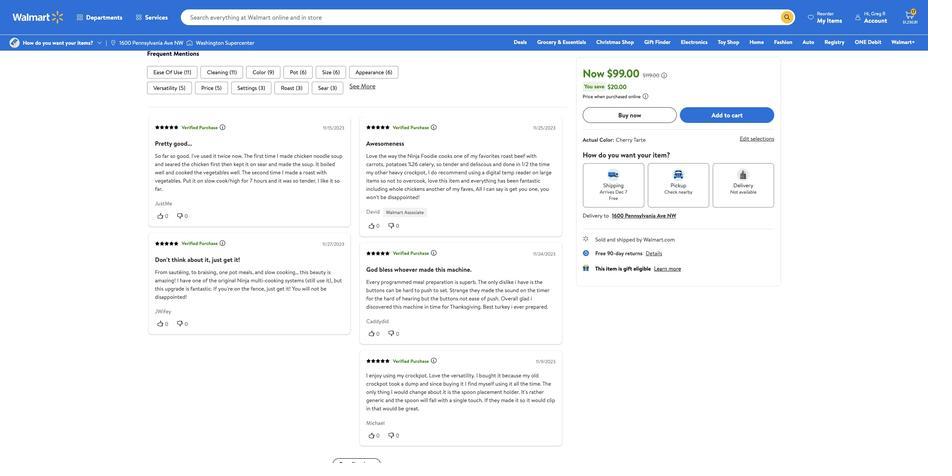 Task type: describe. For each thing, give the bounding box(es) containing it.
whole
[[389, 185, 403, 193]]

noodle
[[314, 152, 330, 160]]

you save $20.00
[[585, 82, 627, 91]]

done
[[503, 160, 515, 168]]

they inside i enjoy using my crockpot. love the versatility. i bought it because my old crockpot took a dump and since buying it i find myself using it all the time. the only thing i would change about it is the spoon placement holder. it's rather generic and the spoon will fall with a single touch. if they made it so it would clip in that would be great.
[[489, 397, 500, 405]]

how for how do you want your items?
[[23, 39, 34, 47]]

on inside 'love the way the ninja foodie cooks one of my favorites roast beef with carrots, potatoes %26 celery, so tender and deliscous and done in 1/2 the time my other heavy crockpot, i do recommend using a digital temp reader on large items so not to overcook, love this item and everything has been fantastic including whole chickens another of my faves, all i can say is get you one, you won't be disappointed!'
[[533, 169, 539, 177]]

purchase for pretty good...
[[199, 124, 218, 131]]

1 vertical spatial would
[[532, 397, 546, 405]]

a inside 'love the way the ninja foodie cooks one of my favorites roast beef with carrots, potatoes %26 celery, so tender and deliscous and done in 1/2 the time my other heavy crockpot, i do recommend using a digital temp reader on large items so not to overcook, love this item and everything has been fantastic including whole chickens another of my faves, all i can say is get you one, you won't be disappointed!'
[[482, 169, 485, 177]]

shipping
[[604, 182, 624, 190]]

cooking...
[[277, 268, 299, 276]]

so down cooks
[[437, 160, 442, 168]]

soup.
[[302, 160, 314, 168]]

grocery & essentials
[[537, 38, 586, 46]]

it right kept at the left top of page
[[246, 160, 249, 168]]

2 vertical spatial would
[[383, 405, 397, 413]]

fantastic.
[[190, 285, 212, 293]]

toy shop link
[[715, 38, 743, 46]]

1 vertical spatial get
[[224, 255, 233, 264]]

everything
[[471, 177, 497, 185]]

price when purchased online
[[583, 93, 641, 100]]

to down arrives
[[604, 212, 609, 220]]

want for item?
[[621, 150, 636, 160]]

it
[[316, 160, 319, 168]]

11/15/2023
[[323, 125, 344, 131]]

with inside i enjoy using my crockpot. love the versatility. i bought it because my old crockpot took a dump and since buying it i find myself using it all the time. the only thing i would change about it is the spoon placement holder. it's rather generic and the spoon will fall with a single touch. if they made it so it would clip in that would be great.
[[438, 397, 448, 405]]

intent image for pickup image
[[673, 169, 685, 181]]

roast inside 'love the way the ninja foodie cooks one of my favorites roast beef with carrots, potatoes %26 celery, so tender and deliscous and done in 1/2 the time my other heavy crockpot, i do recommend using a digital temp reader on large items so not to overcook, love this item and everything has been fantastic including whole chickens another of my faves, all i can say is get you one, you won't be disappointed!'
[[501, 152, 513, 160]]

been
[[507, 177, 519, 185]]

sold
[[596, 236, 606, 244]]

time right second
[[270, 169, 281, 177]]

delivery for to
[[583, 212, 603, 220]]

this item is gift eligible learn more
[[596, 265, 682, 273]]

if inside from sautéing, to braising,  one pot meals, and slow cooking... this beauty is amazing! i have one of the original ninja multi-cooking systems (still use it), but this upgrade is fantastic. if you're on the fence, just get it! you will not be disappointed!
[[214, 285, 217, 293]]

a right took at bottom
[[401, 380, 404, 388]]

0 vertical spatial about
[[187, 255, 203, 264]]

turkey
[[495, 303, 510, 311]]

to inside 'love the way the ninja foodie cooks one of my favorites roast beef with carrots, potatoes %26 celery, so tender and deliscous and done in 1/2 the time my other heavy crockpot, i do recommend using a digital temp reader on large items so not to overcook, love this item and everything has been fantastic including whole chickens another of my faves, all i can say is get you one, you won't be disappointed!'
[[397, 177, 402, 185]]

the inside every programmed meal preparation is superb.  the only dislike i have is the buttons can be hard to push to set.  strange they made the sound on the timer for the hard of hearing but the buttons not ease of push.  overall glad i discovered this machine in time for thanksgiving.  best turkey i ever prepared.
[[478, 278, 487, 286]]

is up the strange
[[455, 278, 458, 286]]

is up it), at bottom
[[327, 268, 331, 276]]

of right cooks
[[464, 152, 469, 160]]

the up the push.
[[496, 287, 504, 294]]

i enjoy using my crockpot. love the versatility. i bought it because my old crockpot took a dump and since buying it i find myself using it all the time. the only thing i would change about it is the spoon placement holder. it's rather generic and the spoon will fall with a single touch. if they made it so it would clip in that would be great.
[[366, 372, 555, 413]]

1 horizontal spatial chicken
[[294, 152, 312, 160]]

vegetables.
[[155, 177, 182, 185]]

bless
[[379, 265, 393, 274]]

shipped
[[617, 236, 636, 244]]

slow inside so far so good. i've used it twice now. the first time i made chicken noodle soup and seared the chicken first then kept it on sear and made the soup. it boiled well and cooked the vegetables well. the second time i made a roast with vegetables. put it on slow cook/high for 7 hours and it was so tender. i like it so far.
[[205, 177, 215, 185]]

of left hearing
[[396, 295, 401, 303]]

love inside 'love the way the ninja foodie cooks one of my favorites roast beef with carrots, potatoes %26 celery, so tender and deliscous and done in 1/2 the time my other heavy crockpot, i do recommend using a digital temp reader on large items so not to overcook, love this item and everything has been fantastic including whole chickens another of my faves, all i can say is get you one, you won't be disappointed!'
[[366, 152, 378, 160]]

is right dislike
[[530, 278, 534, 286]]

is left the gift
[[619, 265, 622, 273]]

only inside every programmed meal preparation is superb.  the only dislike i have is the buttons can be hard to push to set.  strange they made the sound on the timer for the hard of hearing but the buttons not ease of push.  overall glad i discovered this machine in time for thanksgiving.  best turkey i ever prepared.
[[488, 278, 498, 286]]

slow inside from sautéing, to braising,  one pot meals, and slow cooking... this beauty is amazing! i have one of the original ninja multi-cooking systems (still use it), but this upgrade is fantastic. if you're on the fence, just get it! you will not be disappointed!
[[265, 268, 275, 276]]

hours
[[254, 177, 267, 185]]

my up items
[[366, 169, 374, 177]]

this up (still
[[300, 268, 309, 276]]

frequent
[[147, 49, 172, 58]]

timer
[[537, 287, 550, 294]]

so right the far
[[170, 152, 176, 160]]

celery,
[[419, 160, 435, 168]]

(5) for price (5)
[[215, 84, 222, 92]]

purchase for awesomeness
[[411, 124, 429, 131]]

the right well.
[[242, 169, 251, 177]]

0 vertical spatial ave
[[164, 39, 173, 47]]

to inside from sautéing, to braising,  one pot meals, and slow cooking... this beauty is amazing! i have one of the original ninja multi-cooking systems (still use it), but this upgrade is fantastic. if you're on the fence, just get it! you will not be disappointed!
[[191, 268, 197, 276]]

the inside i enjoy using my crockpot. love the versatility. i bought it because my old crockpot took a dump and since buying it i find myself using it all the time. the only thing i would change about it is the spoon placement holder. it's rather generic and the spoon will fall with a single touch. if they made it so it would clip in that would be great.
[[543, 380, 551, 388]]

verified purchase up crockpot.
[[393, 358, 429, 365]]

seared
[[165, 160, 181, 168]]

delivery for not
[[734, 182, 754, 190]]

size
[[322, 68, 332, 76]]

learn more button
[[655, 265, 682, 273]]

you right one,
[[541, 185, 549, 193]]

god
[[366, 265, 378, 274]]

sautéing,
[[169, 268, 190, 276]]

verified purchase for awesomeness
[[393, 124, 429, 131]]

will inside i enjoy using my crockpot. love the versatility. i bought it because my old crockpot took a dump and since buying it i find myself using it all the time. the only thing i would change about it is the spoon placement holder. it's rather generic and the spoon will fall with a single touch. if they made it so it would clip in that would be great.
[[421, 397, 428, 405]]

and right hours
[[269, 177, 277, 185]]

a left single
[[450, 397, 452, 405]]

digital
[[486, 169, 501, 177]]

how for how do you want your item?
[[583, 150, 597, 160]]

they inside every programmed meal preparation is superb.  the only dislike i have is the buttons can be hard to push to set.  strange they made the sound on the timer for the hard of hearing but the buttons not ease of push.  overall glad i discovered this machine in time for thanksgiving.  best turkey i ever prepared.
[[470, 287, 480, 294]]

more
[[361, 82, 376, 90]]

registry link
[[822, 38, 849, 46]]

electronics
[[681, 38, 708, 46]]

1 vertical spatial spoon
[[405, 397, 419, 405]]

and right sold on the right of the page
[[607, 236, 616, 244]]

and up "digital"
[[493, 160, 502, 168]]

price for price when purchased online
[[583, 93, 594, 100]]

crockpot
[[366, 380, 388, 388]]

1 horizontal spatial i
[[515, 278, 517, 286]]

on inside from sautéing, to braising,  one pot meals, and slow cooking... this beauty is amazing! i have one of the original ninja multi-cooking systems (still use it), but this upgrade is fantastic. if you're on the fence, just get it! you will not be disappointed!
[[234, 285, 240, 293]]

verified for don't think about it, just get it!
[[182, 240, 198, 247]]

2 vertical spatial i
[[512, 303, 513, 311]]

so down other at the left top
[[381, 177, 386, 185]]

push.
[[488, 295, 500, 303]]

electronics link
[[678, 38, 712, 46]]

so far so good. i've used it twice now. the first time i made chicken noodle soup and seared the chicken first then kept it on sear and made the soup. it boiled well and cooked the vegetables well. the second time i made a roast with vegetables. put it on slow cook/high for 7 hours and it was so tender. i like it so far.
[[155, 152, 343, 193]]

every
[[366, 278, 380, 286]]

glad
[[520, 295, 530, 303]]

do for how do you want your items?
[[35, 39, 41, 47]]

1 vertical spatial free
[[596, 250, 606, 258]]

of
[[166, 68, 172, 76]]

(3) for settings (3)
[[259, 84, 265, 92]]

list item containing appearance
[[349, 66, 399, 79]]

1 horizontal spatial pennsylvania
[[625, 212, 656, 220]]

details
[[646, 250, 663, 258]]

details button
[[646, 250, 663, 258]]

|
[[106, 39, 107, 47]]

it right bought
[[498, 372, 501, 380]]

intent image for delivery image
[[738, 169, 750, 181]]

it down it's
[[527, 397, 530, 405]]

the up buying
[[442, 372, 450, 380]]

the down braising,
[[209, 277, 217, 285]]

i inside from sautéing, to braising,  one pot meals, and slow cooking... this beauty is amazing! i have one of the original ninja multi-cooking systems (still use it), but this upgrade is fantastic. if you're on the fence, just get it! you will not be disappointed!
[[177, 277, 179, 285]]

far.
[[155, 185, 163, 193]]

of right the another
[[446, 185, 451, 193]]

list item containing ease of use
[[147, 66, 198, 79]]

cleaning
[[207, 68, 228, 76]]

list item containing pot
[[284, 66, 313, 79]]

use
[[317, 277, 325, 285]]

it,
[[205, 255, 211, 264]]

2 horizontal spatial using
[[496, 380, 508, 388]]

this down the amazing!
[[155, 285, 164, 293]]

be inside 'love the way the ninja foodie cooks one of my favorites roast beef with carrots, potatoes %26 celery, so tender and deliscous and done in 1/2 the time my other heavy crockpot, i do recommend using a digital temp reader on large items so not to overcook, love this item and everything has been fantastic including whole chickens another of my faves, all i can say is get you one, you won't be disappointed!'
[[381, 194, 387, 201]]

verified purchase for don't think about it, just get it!
[[182, 240, 218, 247]]

items
[[366, 177, 380, 185]]

(3) for roast (3)
[[296, 84, 303, 92]]

1 horizontal spatial nw
[[668, 212, 677, 220]]

mentions
[[174, 49, 199, 58]]

hi, greg r account
[[865, 10, 888, 25]]

it left all
[[509, 380, 513, 388]]

free inside shipping arrives dec 7 free
[[609, 195, 619, 202]]

walmart image
[[13, 11, 64, 24]]

0 vertical spatial spoon
[[462, 389, 476, 396]]

myself
[[479, 380, 494, 388]]

verified purchase information image for awesomeness
[[431, 124, 437, 130]]

1 horizontal spatial item
[[607, 265, 617, 273]]

time up sear
[[265, 152, 276, 160]]

1 horizontal spatial for
[[366, 295, 374, 303]]

on left sear
[[250, 160, 256, 168]]

buy now
[[619, 111, 642, 120]]

11/24/2023
[[534, 251, 556, 257]]

of right ease
[[481, 295, 486, 303]]

verified purchase information image for god bless whoever made this machine.
[[431, 250, 437, 256]]

this inside 'love the way the ninja foodie cooks one of my favorites roast beef with carrots, potatoes %26 celery, so tender and deliscous and done in 1/2 the time my other heavy crockpot, i do recommend using a digital temp reader on large items so not to overcook, love this item and everything has been fantastic including whole chickens another of my faves, all i can say is get you one, you won't be disappointed!'
[[439, 177, 448, 185]]

0 vertical spatial would
[[394, 389, 408, 396]]

1 vertical spatial first
[[210, 160, 220, 168]]

 image for 1600
[[110, 40, 116, 46]]

list item containing versatility
[[147, 82, 192, 94]]

auto
[[803, 38, 815, 46]]

on right put on the left top of page
[[197, 177, 203, 185]]

if inside i enjoy using my crockpot. love the versatility. i bought it because my old crockpot took a dump and since buying it i find myself using it all the time. the only thing i would change about it is the spoon placement holder. it's rather generic and the spoon will fall with a single touch. if they made it so it would clip in that would be great.
[[485, 397, 488, 405]]

it right put on the left top of page
[[193, 177, 196, 185]]

thanksgiving.
[[450, 303, 482, 311]]

list containing ease of use
[[147, 66, 567, 79]]

0 vertical spatial buttons
[[366, 287, 385, 294]]

0 vertical spatial first
[[254, 152, 264, 160]]

2 horizontal spatial for
[[442, 303, 449, 311]]

programmed
[[381, 278, 412, 286]]

7 inside so far so good. i've used it twice now. the first time i made chicken noodle soup and seared the chicken first then kept it on sear and made the soup. it boiled well and cooked the vegetables well. the second time i made a roast with vegetables. put it on slow cook/high for 7 hours and it was so tender. i like it so far.
[[250, 177, 253, 185]]

and right sear
[[269, 160, 277, 168]]

the right cooked
[[194, 169, 202, 177]]

2 vertical spatial one
[[192, 277, 201, 285]]

it down holder.
[[516, 397, 519, 405]]

fashion link
[[771, 38, 796, 46]]

the up single
[[453, 389, 461, 396]]

cart
[[732, 111, 743, 120]]

do for how do you want your item?
[[599, 150, 607, 160]]

and up the faves,
[[461, 177, 470, 185]]

list item containing roast
[[275, 82, 309, 94]]

0 horizontal spatial color
[[253, 68, 266, 76]]

for inside so far so good. i've used it twice now. the first time i made chicken noodle soup and seared the chicken first then kept it on sear and made the soup. it boiled well and cooked the vegetables well. the second time i made a roast with vegetables. put it on slow cook/high for 7 hours and it was so tender. i like it so far.
[[242, 177, 249, 185]]

the down push at the left bottom
[[431, 295, 439, 303]]

the up the "glad"
[[528, 287, 536, 294]]

boiled
[[321, 160, 335, 168]]

0 vertical spatial just
[[212, 255, 222, 264]]

you're
[[218, 285, 233, 293]]

god bless whoever made this machine.
[[366, 265, 472, 274]]

the up timer
[[535, 278, 543, 286]]

be inside every programmed meal preparation is superb.  the only dislike i have is the buttons can be hard to push to set.  strange they made the sound on the timer for the hard of hearing but the buttons not ease of push.  overall glad i discovered this machine in time for thanksgiving.  best turkey i ever prepared.
[[396, 287, 402, 294]]

took
[[389, 380, 400, 388]]

get inside from sautéing, to braising,  one pot meals, and slow cooking... this beauty is amazing! i have one of the original ninja multi-cooking systems (still use it), but this upgrade is fantastic. if you're on the fence, just get it! you will not be disappointed!
[[277, 285, 285, 293]]

be inside i enjoy using my crockpot. love the versatility. i bought it because my old crockpot took a dump and since buying it i find myself using it all the time. the only thing i would change about it is the spoon placement holder. it's rather generic and the spoon will fall with a single touch. if they made it so it would clip in that would be great.
[[398, 405, 404, 413]]

verified purchase information image for pretty good...
[[219, 124, 226, 130]]

want for items?
[[52, 39, 64, 47]]

how do you want your items?
[[23, 39, 93, 47]]

you down :
[[608, 150, 619, 160]]

settings (3)
[[238, 84, 265, 92]]

not inside 'love the way the ninja foodie cooks one of my favorites roast beef with carrots, potatoes %26 celery, so tender and deliscous and done in 1/2 the time my other heavy crockpot, i do recommend using a digital temp reader on large items so not to overcook, love this item and everything has been fantastic including whole chickens another of my faves, all i can say is get you one, you won't be disappointed!'
[[387, 177, 396, 185]]

verified for god bless whoever made this machine.
[[393, 250, 410, 257]]

cook/high
[[216, 177, 240, 185]]

heavy
[[389, 169, 403, 177]]

the right 1/2
[[530, 160, 538, 168]]

roast
[[281, 84, 294, 92]]

purchase up crockpot.
[[411, 358, 429, 365]]

and up well on the left
[[155, 160, 164, 168]]

multi-
[[251, 277, 265, 285]]

1 vertical spatial color
[[600, 136, 613, 144]]

actual color : cherry tarte
[[583, 136, 646, 144]]

gifting made easy image
[[583, 265, 589, 272]]

so inside i enjoy using my crockpot. love the versatility. i bought it because my old crockpot took a dump and since buying it i find myself using it all the time. the only thing i would change about it is the spoon placement holder. it's rather generic and the spoon will fall with a single touch. if they made it so it would clip in that would be great.
[[520, 397, 526, 405]]

walmart associate
[[386, 209, 424, 216]]

but inside every programmed meal preparation is superb.  the only dislike i have is the buttons can be hard to push to set.  strange they made the sound on the timer for the hard of hearing but the buttons not ease of push.  overall glad i discovered this machine in time for thanksgiving.  best turkey i ever prepared.
[[422, 295, 430, 303]]

to down meal
[[415, 287, 420, 294]]

1 horizontal spatial one
[[219, 268, 228, 276]]

0 horizontal spatial 1600
[[120, 39, 131, 47]]

debit
[[869, 38, 882, 46]]

of inside from sautéing, to braising,  one pot meals, and slow cooking... this beauty is amazing! i have one of the original ninja multi-cooking systems (still use it), but this upgrade is fantastic. if you're on the fence, just get it! you will not be disappointed!
[[203, 277, 208, 285]]

services
[[145, 13, 168, 22]]

edit selections button
[[740, 135, 775, 143]]

cherry
[[616, 136, 633, 144]]

my up deliscous
[[471, 152, 478, 160]]

the down took at bottom
[[396, 397, 403, 405]]

and up change
[[420, 380, 429, 388]]

beef
[[515, 152, 525, 160]]

3 verified purchase information image from the top
[[431, 358, 437, 364]]

0 vertical spatial it!
[[234, 255, 240, 264]]

by
[[637, 236, 642, 244]]

made inside every programmed meal preparation is superb.  the only dislike i have is the buttons can be hard to push to set.  strange they made the sound on the timer for the hard of hearing but the buttons not ease of push.  overall glad i discovered this machine in time for thanksgiving.  best turkey i ever prepared.
[[481, 287, 495, 294]]

the right the now.
[[244, 152, 253, 160]]

is right 'upgrade' on the bottom of the page
[[186, 285, 189, 293]]

fence,
[[251, 285, 266, 293]]

prepared.
[[526, 303, 548, 311]]

purchase for don't think about it, just get it!
[[199, 240, 218, 247]]

a inside so far so good. i've used it twice now. the first time i made chicken noodle soup and seared the chicken first then kept it on sear and made the soup. it boiled well and cooked the vegetables well. the second time i made a roast with vegetables. put it on slow cook/high for 7 hours and it was so tender. i like it so far.
[[299, 169, 302, 177]]

and inside from sautéing, to braising,  one pot meals, and slow cooking... this beauty is amazing! i have one of the original ninja multi-cooking systems (still use it), but this upgrade is fantastic. if you're on the fence, just get it! you will not be disappointed!
[[255, 268, 264, 276]]

the up 'discovered'
[[375, 295, 383, 303]]

verified purchase for pretty good...
[[182, 124, 218, 131]]

this inside every programmed meal preparation is superb.  the only dislike i have is the buttons can be hard to push to set.  strange they made the sound on the timer for the hard of hearing but the buttons not ease of push.  overall glad i discovered this machine in time for thanksgiving.  best turkey i ever prepared.
[[393, 303, 402, 311]]

ease of use (11)
[[153, 68, 191, 76]]

your for item?
[[638, 150, 652, 160]]

it left the was
[[279, 177, 282, 185]]

the up cooked
[[182, 160, 190, 168]]

1 vertical spatial ave
[[657, 212, 666, 220]]

(6) for pot (6)
[[300, 68, 307, 76]]

the right all
[[521, 380, 529, 388]]

0 horizontal spatial using
[[383, 372, 396, 380]]

the left soup.
[[293, 160, 301, 168]]

old
[[531, 372, 539, 380]]

0 horizontal spatial hard
[[384, 295, 395, 303]]

the right way
[[398, 152, 406, 160]]

0 vertical spatial nw
[[174, 39, 183, 47]]

put
[[183, 177, 191, 185]]

it! inside from sautéing, to braising,  one pot meals, and slow cooking... this beauty is amazing! i have one of the original ninja multi-cooking systems (still use it), but this upgrade is fantastic. if you're on the fence, just get it! you will not be disappointed!
[[286, 285, 291, 293]]

my left old
[[523, 372, 530, 380]]

so right the was
[[293, 177, 299, 185]]

fantastic
[[520, 177, 541, 185]]

shop for christmas shop
[[622, 38, 634, 46]]

my left the faves,
[[453, 185, 460, 193]]

now.
[[232, 152, 243, 160]]

nearby
[[679, 189, 693, 196]]

17
[[912, 8, 916, 15]]

add to cart
[[712, 111, 743, 120]]



Task type: locate. For each thing, give the bounding box(es) containing it.
have inside every programmed meal preparation is superb.  the only dislike i have is the buttons can be hard to push to set.  strange they made the sound on the timer for the hard of hearing but the buttons not ease of push.  overall glad i discovered this machine in time for thanksgiving.  best turkey i ever prepared.
[[518, 278, 529, 286]]

1 vertical spatial can
[[386, 287, 394, 294]]

made inside i enjoy using my crockpot. love the versatility. i bought it because my old crockpot took a dump and since buying it i find myself using it all the time. the only thing i would change about it is the spoon placement holder. it's rather generic and the spoon will fall with a single touch. if they made it so it would clip in that would be great.
[[501, 397, 514, 405]]

intent image for shipping image
[[608, 169, 620, 181]]

delivery inside delivery not available
[[734, 182, 754, 190]]

1 (6) from the left
[[300, 68, 307, 76]]

you down walmart image
[[43, 39, 51, 47]]

2 (5) from the left
[[215, 84, 222, 92]]

0 horizontal spatial but
[[334, 277, 342, 285]]

0 horizontal spatial item
[[449, 177, 460, 185]]

superb.
[[460, 278, 477, 286]]

not down the heavy
[[387, 177, 396, 185]]

crockpot,
[[404, 169, 427, 177]]

the left way
[[379, 152, 387, 160]]

price inside see more list
[[201, 84, 214, 92]]

1 vertical spatial chicken
[[191, 160, 209, 168]]

deliscous
[[470, 160, 492, 168]]

 image
[[9, 38, 20, 48], [187, 39, 193, 47], [110, 40, 116, 46]]

now
[[583, 66, 605, 81]]

1 vertical spatial want
[[621, 150, 636, 160]]

1 horizontal spatial spoon
[[462, 389, 476, 396]]

and right tender at the top left
[[460, 160, 469, 168]]

learn
[[655, 265, 668, 273]]

christmas
[[597, 38, 621, 46]]

0 horizontal spatial your
[[65, 39, 76, 47]]

actual
[[583, 136, 599, 144]]

dec
[[616, 189, 624, 196]]

2 verified purchase information image from the top
[[431, 250, 437, 256]]

to left set. on the left of page
[[434, 287, 439, 294]]

edit selections
[[740, 135, 775, 143]]

(3) right sear at the top of page
[[331, 84, 337, 92]]

verified purchase information image
[[219, 124, 226, 130], [219, 240, 226, 247]]

1600 down dec
[[612, 212, 624, 220]]

1 horizontal spatial price
[[583, 93, 594, 100]]

1 vertical spatial i
[[531, 295, 532, 303]]

11/9/2023
[[536, 359, 556, 365]]

versatility.
[[451, 372, 475, 380]]

0 horizontal spatial first
[[210, 160, 220, 168]]

with inside so far so good. i've used it twice now. the first time i made chicken noodle soup and seared the chicken first then kept it on sear and made the soup. it boiled well and cooked the vegetables well. the second time i made a roast with vegetables. put it on slow cook/high for 7 hours and it was so tender. i like it so far.
[[317, 169, 327, 177]]

list item up settings (3)
[[246, 66, 281, 79]]

it right like
[[330, 177, 333, 185]]

 image up mentions at the top of page
[[187, 39, 193, 47]]

2 horizontal spatial (3)
[[331, 84, 337, 92]]

gift
[[624, 265, 633, 273]]

Search search field
[[181, 9, 796, 25]]

0 vertical spatial price
[[201, 84, 214, 92]]

only
[[488, 278, 498, 286], [366, 389, 376, 396]]

verified for pretty good...
[[182, 124, 198, 131]]

one
[[454, 152, 463, 160], [219, 268, 228, 276], [192, 277, 201, 285]]

roast up done
[[501, 152, 513, 160]]

walmart+ link
[[889, 38, 919, 46]]

pickup check nearby
[[665, 182, 693, 196]]

love inside i enjoy using my crockpot. love the versatility. i bought it because my old crockpot took a dump and since buying it i find myself using it all the time. the only thing i would change about it is the spoon placement holder. it's rather generic and the spoon will fall with a single touch. if they made it so it would clip in that would be great.
[[429, 372, 441, 380]]

0 horizontal spatial ninja
[[237, 277, 249, 285]]

0 horizontal spatial one
[[192, 277, 201, 285]]

verified up crockpot.
[[393, 358, 410, 365]]

purchase
[[199, 124, 218, 131], [411, 124, 429, 131], [199, 240, 218, 247], [411, 250, 429, 257], [411, 358, 429, 365]]

7 inside shipping arrives dec 7 free
[[625, 189, 628, 196]]

a up tender.
[[299, 169, 302, 177]]

second
[[252, 169, 269, 177]]

1 horizontal spatial delivery
[[734, 182, 754, 190]]

do inside 'love the way the ninja foodie cooks one of my favorites roast beef with carrots, potatoes %26 celery, so tender and deliscous and done in 1/2 the time my other heavy crockpot, i do recommend using a digital temp reader on large items so not to overcook, love this item and everything has been fantastic including whole chickens another of my faves, all i can say is get you one, you won't be disappointed!'
[[431, 169, 437, 177]]

you inside you save $20.00
[[585, 83, 593, 91]]

it's
[[521, 389, 528, 396]]

verified up whoever
[[393, 250, 410, 257]]

list item containing price
[[195, 82, 228, 94]]

add
[[712, 111, 723, 120]]

can left "say"
[[487, 185, 495, 193]]

1 vertical spatial item
[[607, 265, 617, 273]]

free left "90-"
[[596, 250, 606, 258]]

2 horizontal spatial (6)
[[386, 68, 393, 76]]

it down versatility.
[[461, 380, 464, 388]]

0 horizontal spatial buttons
[[366, 287, 385, 294]]

learn more about strikethrough prices image
[[661, 72, 668, 79]]

2 horizontal spatial do
[[599, 150, 607, 160]]

verified purchase up good...
[[182, 124, 218, 131]]

0 horizontal spatial have
[[180, 277, 191, 285]]

0 vertical spatial in
[[516, 160, 521, 168]]

original
[[218, 277, 236, 285]]

1 horizontal spatial if
[[485, 397, 488, 405]]

1 vertical spatial one
[[219, 268, 228, 276]]

how do you want your item?
[[583, 150, 671, 160]]

add to cart button
[[680, 107, 775, 123]]

other
[[375, 169, 388, 177]]

would down took at bottom
[[394, 389, 408, 396]]

enjoy
[[369, 372, 382, 380]]

do down actual color : cherry tarte
[[599, 150, 607, 160]]

purchase up the used at the top of the page
[[199, 124, 218, 131]]

0 vertical spatial free
[[609, 195, 619, 202]]

do up love on the top of the page
[[431, 169, 437, 177]]

shop inside 'christmas shop' link
[[622, 38, 634, 46]]

1 vertical spatial only
[[366, 389, 376, 396]]

0 vertical spatial delivery
[[734, 182, 754, 190]]

one inside 'love the way the ninja foodie cooks one of my favorites roast beef with carrots, potatoes %26 celery, so tender and deliscous and done in 1/2 the time my other heavy crockpot, i do recommend using a digital temp reader on large items so not to overcook, love this item and everything has been fantastic including whole chickens another of my faves, all i can say is get you one, you won't be disappointed!'
[[454, 152, 463, 160]]

1 vertical spatial buttons
[[440, 295, 458, 303]]

verified purchase information image
[[431, 124, 437, 130], [431, 250, 437, 256], [431, 358, 437, 364]]

1 vertical spatial your
[[638, 150, 652, 160]]

my up took at bottom
[[397, 372, 404, 380]]

time up large
[[539, 160, 550, 168]]

legal information image
[[643, 93, 649, 100]]

delivery up sold on the right of the page
[[583, 212, 603, 220]]

0 vertical spatial will
[[302, 285, 310, 293]]

find
[[468, 380, 477, 388]]

verified for awesomeness
[[393, 124, 410, 131]]

want down cherry
[[621, 150, 636, 160]]

0 horizontal spatial 7
[[250, 177, 253, 185]]

fall
[[430, 397, 437, 405]]

1 vertical spatial price
[[583, 93, 594, 100]]

2 vertical spatial do
[[431, 169, 437, 177]]

the right superb.
[[478, 278, 487, 286]]

1 horizontal spatial how
[[583, 150, 597, 160]]

3 (6) from the left
[[386, 68, 393, 76]]

1 horizontal spatial do
[[431, 169, 437, 177]]

to inside add to cart button
[[725, 111, 731, 120]]

2 shop from the left
[[728, 38, 740, 46]]

get down the been
[[510, 185, 518, 193]]

whoever
[[395, 265, 418, 274]]

1 (11) from the left
[[184, 68, 191, 76]]

walmart+
[[892, 38, 916, 46]]

for up 'discovered'
[[366, 295, 374, 303]]

1 horizontal spatial buttons
[[440, 295, 458, 303]]

verified purchase up don't think about it, just get it!
[[182, 240, 218, 247]]

2 horizontal spatial  image
[[187, 39, 193, 47]]

get down cooking
[[277, 285, 285, 293]]

1 horizontal spatial have
[[518, 278, 529, 286]]

2 (6) from the left
[[333, 68, 340, 76]]

your for items?
[[65, 39, 76, 47]]

to
[[725, 111, 731, 120], [397, 177, 402, 185], [604, 212, 609, 220], [191, 268, 197, 276], [415, 287, 420, 294], [434, 287, 439, 294]]

shop for toy shop
[[728, 38, 740, 46]]

get inside 'love the way the ninja foodie cooks one of my favorites roast beef with carrots, potatoes %26 celery, so tender and deliscous and done in 1/2 the time my other heavy crockpot, i do recommend using a digital temp reader on large items so not to overcook, love this item and everything has been fantastic including whole chickens another of my faves, all i can say is get you one, you won't be disappointed!'
[[510, 185, 518, 193]]

returns
[[626, 250, 643, 258]]

ease
[[469, 295, 480, 303]]

(3) right settings
[[259, 84, 265, 92]]

departments
[[86, 13, 122, 22]]

just inside from sautéing, to braising,  one pot meals, and slow cooking... this beauty is amazing! i have one of the original ninja multi-cooking systems (still use it), but this upgrade is fantastic. if you're on the fence, just get it! you will not be disappointed!
[[267, 285, 275, 293]]

do
[[35, 39, 41, 47], [599, 150, 607, 160], [431, 169, 437, 177]]

using down deliscous
[[469, 169, 481, 177]]

carrots,
[[366, 160, 385, 168]]

would down rather
[[532, 397, 546, 405]]

want left the 'items?'
[[52, 39, 64, 47]]

(11) right use
[[184, 68, 191, 76]]

using up holder.
[[496, 380, 508, 388]]

with inside 'love the way the ninja foodie cooks one of my favorites roast beef with carrots, potatoes %26 celery, so tender and deliscous and done in 1/2 the time my other heavy crockpot, i do recommend using a digital temp reader on large items so not to overcook, love this item and everything has been fantastic including whole chickens another of my faves, all i can say is get you one, you won't be disappointed!'
[[527, 152, 537, 160]]

use
[[174, 68, 183, 76]]

this
[[596, 265, 605, 273]]

time inside 'love the way the ninja foodie cooks one of my favorites roast beef with carrots, potatoes %26 celery, so tender and deliscous and done in 1/2 the time my other heavy crockpot, i do recommend using a digital temp reader on large items so not to overcook, love this item and everything has been fantastic including whole chickens another of my faves, all i can say is get you one, you won't be disappointed!'
[[539, 160, 550, 168]]

list item containing sear
[[312, 82, 343, 94]]

0 vertical spatial pennsylvania
[[132, 39, 163, 47]]

set.
[[440, 287, 449, 294]]

(6) for size (6)
[[333, 68, 340, 76]]

time inside every programmed meal preparation is superb.  the only dislike i have is the buttons can be hard to push to set.  strange they made the sound on the timer for the hard of hearing but the buttons not ease of push.  overall glad i discovered this machine in time for thanksgiving.  best turkey i ever prepared.
[[430, 303, 441, 311]]

1 (3) from the left
[[259, 84, 265, 92]]

1 horizontal spatial it!
[[286, 285, 291, 293]]

one,
[[529, 185, 539, 193]]

0 horizontal spatial chicken
[[191, 160, 209, 168]]

but down push at the left bottom
[[422, 295, 430, 303]]

2 vertical spatial in
[[366, 405, 371, 413]]

0 vertical spatial verified purchase information image
[[219, 124, 226, 130]]

0 horizontal spatial delivery
[[583, 212, 603, 220]]

only inside i enjoy using my crockpot. love the versatility. i bought it because my old crockpot took a dump and since buying it i find myself using it all the time. the only thing i would change about it is the spoon placement holder. it's rather generic and the spoon will fall with a single touch. if they made it so it would clip in that would be great.
[[366, 389, 376, 396]]

1600 pennsylvania ave nw
[[120, 39, 183, 47]]

not inside every programmed meal preparation is superb.  the only dislike i have is the buttons can be hard to push to set.  strange they made the sound on the timer for the hard of hearing but the buttons not ease of push.  overall glad i discovered this machine in time for thanksgiving.  best turkey i ever prepared.
[[460, 295, 468, 303]]

search icon image
[[785, 14, 791, 20]]

settings
[[238, 84, 257, 92]]

in inside i enjoy using my crockpot. love the versatility. i bought it because my old crockpot took a dump and since buying it i find myself using it all the time. the only thing i would change about it is the spoon placement holder. it's rather generic and the spoon will fall with a single touch. if they made it so it would clip in that would be great.
[[366, 405, 371, 413]]

slow up cooking
[[265, 268, 275, 276]]

item inside 'love the way the ninja foodie cooks one of my favorites roast beef with carrots, potatoes %26 celery, so tender and deliscous and done in 1/2 the time my other heavy crockpot, i do recommend using a digital temp reader on large items so not to overcook, love this item and everything has been fantastic including whole chickens another of my faves, all i can say is get you one, you won't be disappointed!'
[[449, 177, 460, 185]]

2 horizontal spatial in
[[516, 160, 521, 168]]

well.
[[230, 169, 241, 177]]

it right the used at the top of the page
[[213, 152, 217, 160]]

spoon
[[462, 389, 476, 396], [405, 397, 419, 405]]

about inside i enjoy using my crockpot. love the versatility. i bought it because my old crockpot took a dump and since buying it i find myself using it all the time. the only thing i would change about it is the spoon placement holder. it's rather generic and the spoon will fall with a single touch. if they made it so it would clip in that would be great.
[[428, 389, 442, 396]]

grocery & essentials link
[[534, 38, 590, 46]]

1 horizontal spatial slow
[[265, 268, 275, 276]]

so right like
[[335, 177, 340, 185]]

1 shop from the left
[[622, 38, 634, 46]]

1 (5) from the left
[[179, 84, 186, 92]]

get up pot
[[224, 255, 233, 264]]

1 vertical spatial roast
[[303, 169, 315, 177]]

purchased
[[607, 93, 628, 100]]

hard
[[403, 287, 414, 294], [384, 295, 395, 303]]

just down cooking
[[267, 285, 275, 293]]

0 vertical spatial for
[[242, 177, 249, 185]]

0 vertical spatial using
[[469, 169, 481, 177]]

will inside from sautéing, to braising,  one pot meals, and slow cooking... this beauty is amazing! i have one of the original ninja multi-cooking systems (still use it), but this upgrade is fantastic. if you're on the fence, just get it! you will not be disappointed!
[[302, 285, 310, 293]]

(9)
[[268, 68, 274, 76]]

beauty
[[310, 268, 326, 276]]

from sautéing, to braising,  one pot meals, and slow cooking... this beauty is amazing! i have one of the original ninja multi-cooking systems (still use it), but this upgrade is fantastic. if you're on the fence, just get it! you will not be disappointed!
[[155, 268, 342, 301]]

with up 1/2
[[527, 152, 537, 160]]

verified
[[182, 124, 198, 131], [393, 124, 410, 131], [182, 240, 198, 247], [393, 250, 410, 257], [393, 358, 410, 365]]

first up vegetables
[[210, 160, 220, 168]]

is right "say"
[[505, 185, 508, 193]]

0 horizontal spatial only
[[366, 389, 376, 396]]

Walmart Site-Wide search field
[[181, 9, 796, 25]]

in inside every programmed meal preparation is superb.  the only dislike i have is the buttons can be hard to push to set.  strange they made the sound on the timer for the hard of hearing but the buttons not ease of push.  overall glad i discovered this machine in time for thanksgiving.  best turkey i ever prepared.
[[425, 303, 429, 311]]

caddydid
[[366, 318, 389, 325]]

purchase for god bless whoever made this machine.
[[411, 250, 429, 257]]

$20.00
[[608, 82, 627, 91]]

disappointed! down 'upgrade' on the bottom of the page
[[155, 293, 187, 301]]

to down don't think about it, just get it!
[[191, 268, 197, 276]]

disappointed! inside from sautéing, to braising,  one pot meals, and slow cooking... this beauty is amazing! i have one of the original ninja multi-cooking systems (still use it), but this upgrade is fantastic. if you're on the fence, just get it! you will not be disappointed!
[[155, 293, 187, 301]]

1 horizontal spatial will
[[421, 397, 428, 405]]

verified purchase up whoever
[[393, 250, 429, 257]]

and down thing at the bottom left of the page
[[386, 397, 394, 405]]

not inside from sautéing, to braising,  one pot meals, and slow cooking... this beauty is amazing! i have one of the original ninja multi-cooking systems (still use it), but this upgrade is fantastic. if you're on the fence, just get it! you will not be disappointed!
[[311, 285, 319, 293]]

2 vertical spatial for
[[442, 303, 449, 311]]

2 verified purchase information image from the top
[[219, 240, 226, 247]]

about left it,
[[187, 255, 203, 264]]

ave up walmart.com
[[657, 212, 666, 220]]

1 vertical spatial 1600
[[612, 212, 624, 220]]

 image for how
[[9, 38, 20, 48]]

one up tender at the top left
[[454, 152, 463, 160]]

in inside 'love the way the ninja foodie cooks one of my favorites roast beef with carrots, potatoes %26 celery, so tender and deliscous and done in 1/2 the time my other heavy crockpot, i do recommend using a digital temp reader on large items so not to overcook, love this item and everything has been fantastic including whole chickens another of my faves, all i can say is get you one, you won't be disappointed!'
[[516, 160, 521, 168]]

2 (11) from the left
[[230, 68, 237, 76]]

1 vertical spatial using
[[383, 372, 396, 380]]

be left 'great.' at left bottom
[[398, 405, 404, 413]]

1 horizontal spatial in
[[425, 303, 429, 311]]

0 horizontal spatial in
[[366, 405, 371, 413]]

1 verified purchase information image from the top
[[431, 124, 437, 130]]

1 horizontal spatial love
[[429, 372, 441, 380]]

won't
[[366, 194, 379, 201]]

1 vertical spatial verified purchase information image
[[219, 240, 226, 247]]

pennsylvania up frequent
[[132, 39, 163, 47]]

1 horizontal spatial color
[[600, 136, 613, 144]]

(6) right size
[[333, 68, 340, 76]]

0 horizontal spatial (6)
[[300, 68, 307, 76]]

have inside from sautéing, to braising,  one pot meals, and slow cooking... this beauty is amazing! i have one of the original ninja multi-cooking systems (still use it), but this upgrade is fantastic. if you're on the fence, just get it! you will not be disappointed!
[[180, 277, 191, 285]]

2 (3) from the left
[[296, 84, 303, 92]]

will down (still
[[302, 285, 310, 293]]

0 horizontal spatial price
[[201, 84, 214, 92]]

list
[[147, 66, 567, 79]]

using inside 'love the way the ninja foodie cooks one of my favorites roast beef with carrots, potatoes %26 celery, so tender and deliscous and done in 1/2 the time my other heavy crockpot, i do recommend using a digital temp reader on large items so not to overcook, love this item and everything has been fantastic including whole chickens another of my faves, all i can say is get you one, you won't be disappointed!'
[[469, 169, 481, 177]]

delivery to 1600 pennsylvania ave nw
[[583, 212, 677, 220]]

is inside 'love the way the ninja foodie cooks one of my favorites roast beef with carrots, potatoes %26 celery, so tender and deliscous and done in 1/2 the time my other heavy crockpot, i do recommend using a digital temp reader on large items so not to overcook, love this item and everything has been fantastic including whole chickens another of my faves, all i can say is get you one, you won't be disappointed!'
[[505, 185, 508, 193]]

1 horizontal spatial ave
[[657, 212, 666, 220]]

verified purchase for god bless whoever made this machine.
[[393, 250, 429, 257]]

is
[[505, 185, 508, 193], [619, 265, 622, 273], [327, 268, 331, 276], [455, 278, 458, 286], [530, 278, 534, 286], [186, 285, 189, 293], [448, 389, 451, 396]]

michael
[[366, 420, 385, 428]]

1 horizontal spatial 7
[[625, 189, 628, 196]]

on right you're
[[234, 285, 240, 293]]

verified purchase information image for don't think about it, just get it!
[[219, 240, 226, 247]]

can down programmed
[[386, 287, 394, 294]]

1 vertical spatial about
[[428, 389, 442, 396]]

you inside from sautéing, to braising,  one pot meals, and slow cooking... this beauty is amazing! i have one of the original ninja multi-cooking systems (still use it), but this upgrade is fantastic. if you're on the fence, just get it! you will not be disappointed!
[[292, 285, 301, 293]]

chicken up soup.
[[294, 152, 312, 160]]

verified up awesomeness on the left top
[[393, 124, 410, 131]]

generic
[[366, 397, 384, 405]]

(6) for appearance (6)
[[386, 68, 393, 76]]

0 horizontal spatial disappointed!
[[155, 293, 187, 301]]

is inside i enjoy using my crockpot. love the versatility. i bought it because my old crockpot took a dump and since buying it i find myself using it all the time. the only thing i would change about it is the spoon placement holder. it's rather generic and the spoon will fall with a single touch. if they made it so it would clip in that would be great.
[[448, 389, 451, 396]]

the left fence,
[[242, 285, 250, 293]]

(3) for sear (3)
[[331, 84, 337, 92]]

verified purchase
[[182, 124, 218, 131], [393, 124, 429, 131], [182, 240, 218, 247], [393, 250, 429, 257], [393, 358, 429, 365]]

1 horizontal spatial 1600
[[612, 212, 624, 220]]

selections
[[751, 135, 775, 143]]

reorder
[[818, 10, 834, 17]]

see more list
[[147, 82, 567, 94]]

1 vertical spatial do
[[599, 150, 607, 160]]

can inside every programmed meal preparation is superb.  the only dislike i have is the buttons can be hard to push to set.  strange they made the sound on the timer for the hard of hearing but the buttons not ease of push.  overall glad i discovered this machine in time for thanksgiving.  best turkey i ever prepared.
[[386, 287, 394, 294]]

have up "sound"
[[518, 278, 529, 286]]

you left one,
[[519, 185, 528, 193]]

hi,
[[865, 10, 871, 17]]

christmas shop link
[[593, 38, 638, 46]]

eligible
[[634, 265, 651, 273]]

disappointed! inside 'love the way the ninja foodie cooks one of my favorites roast beef with carrots, potatoes %26 celery, so tender and deliscous and done in 1/2 the time my other heavy crockpot, i do recommend using a digital temp reader on large items so not to overcook, love this item and everything has been fantastic including whole chickens another of my faves, all i can say is get you one, you won't be disappointed!'
[[388, 194, 420, 201]]

meal
[[413, 278, 425, 286]]

0 horizontal spatial love
[[366, 152, 378, 160]]

buy now button
[[583, 107, 677, 123]]

list item containing cleaning
[[201, 66, 243, 79]]

buttons down set. on the left of page
[[440, 295, 458, 303]]

the right time.
[[543, 380, 551, 388]]

list item containing settings
[[231, 82, 272, 94]]

can inside 'love the way the ninja foodie cooks one of my favorites roast beef with carrots, potatoes %26 celery, so tender and deliscous and done in 1/2 the time my other heavy crockpot, i do recommend using a digital temp reader on large items so not to overcook, love this item and everything has been fantastic including whole chickens another of my faves, all i can say is get you one, you won't be disappointed!'
[[487, 185, 495, 193]]

 image for washington
[[187, 39, 193, 47]]

list item up more
[[349, 66, 399, 79]]

and up "vegetables."
[[166, 169, 174, 177]]

be inside from sautéing, to braising,  one pot meals, and slow cooking... this beauty is amazing! i have one of the original ninja multi-cooking systems (still use it), but this upgrade is fantastic. if you're on the fence, just get it! you will not be disappointed!
[[321, 285, 327, 293]]

price (5)
[[201, 84, 222, 92]]

be down use
[[321, 285, 327, 293]]

0 vertical spatial 1600
[[120, 39, 131, 47]]

0 horizontal spatial  image
[[9, 38, 20, 48]]

grocery
[[537, 38, 557, 46]]

one debit
[[855, 38, 882, 46]]

0 vertical spatial your
[[65, 39, 76, 47]]

upgrade
[[165, 285, 184, 293]]

(5) for versatility (5)
[[179, 84, 186, 92]]

to left cart
[[725, 111, 731, 120]]

1 vertical spatial pennsylvania
[[625, 212, 656, 220]]

0 vertical spatial hard
[[403, 287, 414, 294]]

chicken down i've
[[191, 160, 209, 168]]

see more button
[[350, 82, 376, 90]]

 image right the |
[[110, 40, 116, 46]]

it!
[[234, 255, 240, 264], [286, 285, 291, 293]]

account
[[865, 16, 888, 25]]

love the way the ninja foodie cooks one of my favorites roast beef with carrots, potatoes %26 celery, so tender and deliscous and done in 1/2 the time my other heavy crockpot, i do recommend using a digital temp reader on large items so not to overcook, love this item and everything has been fantastic including whole chickens another of my faves, all i can say is get you one, you won't be disappointed!
[[366, 152, 552, 201]]

1 horizontal spatial (6)
[[333, 68, 340, 76]]

list item
[[147, 66, 198, 79], [201, 66, 243, 79], [246, 66, 281, 79], [284, 66, 313, 79], [316, 66, 346, 79], [349, 66, 399, 79], [147, 82, 192, 94], [195, 82, 228, 94], [231, 82, 272, 94], [275, 82, 309, 94], [312, 82, 343, 94]]

they down placement
[[489, 397, 500, 405]]

slow down vegetables
[[205, 177, 215, 185]]

want
[[52, 39, 64, 47], [621, 150, 636, 160]]

0 vertical spatial ninja
[[408, 152, 420, 160]]

1 horizontal spatial (3)
[[296, 84, 303, 92]]

shipping arrives dec 7 free
[[600, 182, 628, 202]]

on inside every programmed meal preparation is superb.  the only dislike i have is the buttons can be hard to push to set.  strange they made the sound on the timer for the hard of hearing but the buttons not ease of push.  overall glad i discovered this machine in time for thanksgiving.  best turkey i ever prepared.
[[521, 287, 527, 294]]

1 horizontal spatial only
[[488, 278, 498, 286]]

far
[[162, 152, 169, 160]]

ninja inside from sautéing, to braising,  one pot meals, and slow cooking... this beauty is amazing! i have one of the original ninja multi-cooking systems (still use it), but this upgrade is fantastic. if you're on the fence, just get it! you will not be disappointed!
[[237, 277, 249, 285]]

it down buying
[[443, 389, 446, 396]]

0 vertical spatial but
[[334, 277, 342, 285]]

free 90-day returns details
[[596, 250, 663, 258]]

roast inside so far so good. i've used it twice now. the first time i made chicken noodle soup and seared the chicken first then kept it on sear and made the soup. it boiled well and cooked the vegetables well. the second time i made a roast with vegetables. put it on slow cook/high for 7 hours and it was so tender. i like it so far.
[[303, 169, 315, 177]]

this up the preparation
[[436, 265, 446, 274]]

change
[[410, 389, 427, 396]]

90-
[[608, 250, 616, 258]]

used
[[201, 152, 212, 160]]

price for price (5)
[[201, 84, 214, 92]]

0 vertical spatial 7
[[250, 177, 253, 185]]

that
[[372, 405, 382, 413]]

0 vertical spatial only
[[488, 278, 498, 286]]

0 horizontal spatial (5)
[[179, 84, 186, 92]]

you left save in the right top of the page
[[585, 83, 593, 91]]

list item down "pot" on the top
[[275, 82, 309, 94]]

dislike
[[500, 278, 514, 286]]

0 vertical spatial not
[[387, 177, 396, 185]]

3 (3) from the left
[[331, 84, 337, 92]]

0 horizontal spatial free
[[596, 250, 606, 258]]

list item containing color
[[246, 66, 281, 79]]

ninja inside 'love the way the ninja foodie cooks one of my favorites roast beef with carrots, potatoes %26 celery, so tender and deliscous and done in 1/2 the time my other heavy crockpot, i do recommend using a digital temp reader on large items so not to overcook, love this item and everything has been fantastic including whole chickens another of my faves, all i can say is get you one, you won't be disappointed!'
[[408, 152, 420, 160]]

1 horizontal spatial roast
[[501, 152, 513, 160]]

save
[[595, 83, 605, 91]]

0 vertical spatial slow
[[205, 177, 215, 185]]

and up multi-
[[255, 268, 264, 276]]

one
[[855, 38, 867, 46]]

to up whole
[[397, 177, 402, 185]]

0 vertical spatial if
[[214, 285, 217, 293]]

price down cleaning
[[201, 84, 214, 92]]

1 vertical spatial how
[[583, 150, 597, 160]]

2 horizontal spatial one
[[454, 152, 463, 160]]

but inside from sautéing, to braising,  one pot meals, and slow cooking... this beauty is amazing! i have one of the original ninja multi-cooking systems (still use it), but this upgrade is fantastic. if you're on the fence, just get it! you will not be disappointed!
[[334, 277, 342, 285]]

1 verified purchase information image from the top
[[219, 124, 226, 130]]

1 vertical spatial but
[[422, 295, 430, 303]]

list item containing size
[[316, 66, 346, 79]]

shop inside the toy shop link
[[728, 38, 740, 46]]

0 vertical spatial chicken
[[294, 152, 312, 160]]

0 vertical spatial one
[[454, 152, 463, 160]]

my
[[471, 152, 478, 160], [366, 169, 374, 177], [453, 185, 460, 193], [397, 372, 404, 380], [523, 372, 530, 380]]

time.
[[530, 380, 542, 388]]

i
[[515, 278, 517, 286], [531, 295, 532, 303], [512, 303, 513, 311]]

versatility (5)
[[153, 84, 186, 92]]

home
[[750, 38, 764, 46]]



Task type: vqa. For each thing, say whether or not it's contained in the screenshot.


